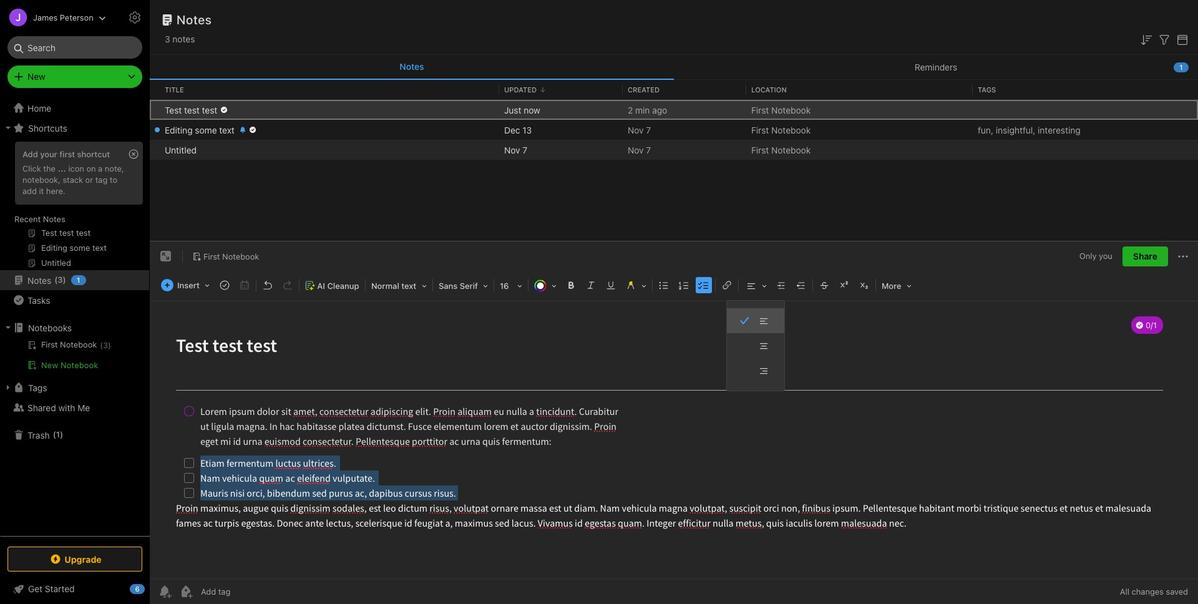Task type: vqa. For each thing, say whether or not it's contained in the screenshot.
Review Notes 3 CELL
no



Task type: describe. For each thing, give the bounding box(es) containing it.
share button
[[1123, 247, 1169, 267]]

changes
[[1132, 587, 1164, 597]]

notebook inside note window element
[[222, 251, 259, 261]]

3 inside new notebook group
[[103, 341, 108, 350]]

first notebook button
[[188, 248, 264, 265]]

More field
[[878, 277, 916, 295]]

now
[[524, 105, 541, 115]]

dropdown list menu
[[727, 309, 785, 383]]

Sort options field
[[1139, 31, 1154, 47]]

started
[[45, 584, 75, 594]]

created
[[628, 85, 660, 93]]

recent
[[14, 214, 41, 224]]

13
[[523, 125, 532, 135]]

Add filters field
[[1158, 31, 1173, 47]]

first inside button
[[204, 251, 220, 261]]

normal
[[371, 281, 400, 291]]

some
[[195, 125, 217, 135]]

notes ( 3 )
[[27, 275, 66, 286]]

shortcuts button
[[0, 118, 149, 138]]

share
[[1134, 251, 1158, 262]]

saved
[[1167, 587, 1189, 597]]

notes
[[173, 34, 195, 44]]

more
[[882, 281, 902, 291]]

View options field
[[1173, 31, 1191, 47]]

insert link image
[[719, 277, 736, 294]]

tag
[[95, 175, 108, 185]]

notes inside button
[[400, 61, 424, 72]]

sans serif
[[439, 281, 478, 291]]

add your first shortcut
[[22, 149, 110, 159]]

Font size field
[[496, 277, 527, 295]]

notebooks
[[28, 322, 72, 333]]

sans
[[439, 281, 458, 291]]

test test test
[[165, 105, 217, 115]]

2
[[628, 105, 633, 115]]

new button
[[7, 66, 142, 88]]

click
[[22, 164, 41, 174]]

Highlight field
[[621, 277, 651, 295]]

trash
[[27, 430, 50, 440]]

) for notes
[[63, 275, 66, 285]]

title
[[165, 85, 184, 93]]

editing some text
[[165, 125, 235, 135]]

insightful,
[[996, 125, 1036, 135]]

me
[[78, 402, 90, 413]]

recent notes
[[14, 214, 65, 224]]

untitled
[[165, 145, 197, 155]]

home link
[[0, 98, 150, 118]]

just now
[[504, 105, 541, 115]]

Account field
[[0, 5, 106, 30]]

add a reminder image
[[157, 584, 172, 599]]

new notebook button
[[0, 358, 149, 373]]

checklist image
[[696, 277, 713, 294]]

Font color field
[[530, 277, 561, 295]]

0 vertical spatial 3
[[165, 34, 170, 44]]

only
[[1080, 251, 1097, 261]]

shared
[[27, 402, 56, 413]]

first
[[59, 149, 75, 159]]

you
[[1100, 251, 1113, 261]]

or
[[85, 175, 93, 185]]

it
[[39, 186, 44, 196]]

note,
[[105, 164, 124, 174]]

tags button
[[0, 378, 149, 398]]

cell for test test test
[[150, 100, 160, 120]]

add
[[22, 186, 37, 196]]

Note Editor text field
[[150, 302, 1199, 579]]

your
[[40, 149, 57, 159]]

all
[[1121, 587, 1130, 597]]

ai
[[317, 281, 325, 291]]

on
[[86, 164, 96, 174]]

insert
[[177, 280, 200, 290]]

notebook inside group
[[61, 360, 98, 370]]

icon on a note, notebook, stack or tag to add it here.
[[22, 164, 124, 196]]

bold image
[[563, 277, 580, 294]]

home
[[27, 103, 51, 113]]

notebooks link
[[0, 318, 149, 338]]

...
[[58, 164, 66, 174]]

underline image
[[602, 277, 620, 294]]

undo image
[[259, 277, 277, 294]]

more actions image
[[1176, 249, 1191, 264]]

bulleted list image
[[656, 277, 673, 294]]

just
[[504, 105, 522, 115]]

notes inside 'group'
[[43, 214, 65, 224]]

notebook,
[[22, 175, 61, 185]]

( for trash
[[53, 430, 56, 440]]

2 test from the left
[[202, 105, 217, 115]]

shortcut
[[77, 149, 110, 159]]

settings image
[[127, 10, 142, 25]]

) for trash
[[60, 430, 63, 440]]

add filters image
[[1158, 32, 1173, 47]]

fun, insightful, interesting
[[978, 125, 1081, 135]]

here.
[[46, 186, 65, 196]]

task image
[[216, 277, 233, 294]]

new for new notebook
[[41, 360, 58, 370]]



Task type: locate. For each thing, give the bounding box(es) containing it.
(
[[54, 275, 58, 285], [100, 341, 103, 350], [53, 430, 56, 440]]

text right normal
[[402, 281, 417, 291]]

( right trash on the left bottom of page
[[53, 430, 56, 440]]

tree containing home
[[0, 98, 150, 536]]

None search field
[[16, 36, 134, 59]]

new inside button
[[41, 360, 58, 370]]

( up tasks button
[[54, 275, 58, 285]]

notebook
[[772, 105, 811, 115], [772, 125, 811, 135], [772, 145, 811, 155], [222, 251, 259, 261], [61, 360, 98, 370]]

location
[[752, 85, 787, 93]]

( down notebooks link
[[100, 341, 103, 350]]

1
[[1180, 63, 1184, 71], [77, 276, 80, 284], [56, 430, 60, 440]]

1 vertical spatial (
[[100, 341, 103, 350]]

0 horizontal spatial tags
[[28, 382, 47, 393]]

2 vertical spatial 3
[[103, 341, 108, 350]]

james peterson
[[33, 12, 93, 22]]

dec 13
[[504, 125, 532, 135]]

0 vertical spatial text
[[219, 125, 235, 135]]

menu item
[[727, 309, 785, 334]]

first notebook inside button
[[204, 251, 259, 261]]

)
[[63, 275, 66, 285], [108, 341, 111, 350], [60, 430, 63, 440]]

min
[[636, 105, 650, 115]]

group containing add your first shortcut
[[0, 138, 149, 275]]

expand note image
[[159, 249, 174, 264]]

a
[[98, 164, 103, 174]]

get
[[28, 584, 43, 594]]

0 vertical spatial new
[[27, 71, 45, 82]]

1 test from the left
[[184, 105, 200, 115]]

( inside 'trash ( 1 )'
[[53, 430, 56, 440]]

1 horizontal spatial text
[[402, 281, 417, 291]]

tasks
[[27, 295, 50, 306]]

1 right trash on the left bottom of page
[[56, 430, 60, 440]]

shared with me
[[27, 402, 90, 413]]

nov 7
[[628, 125, 651, 135], [504, 145, 528, 155], [628, 145, 651, 155]]

Search text field
[[16, 36, 134, 59]]

) inside notes ( 3 )
[[63, 275, 66, 285]]

) inside 'trash ( 1 )'
[[60, 430, 63, 440]]

16
[[500, 281, 509, 291]]

0 vertical spatial tags
[[978, 85, 997, 93]]

all changes saved
[[1121, 587, 1189, 597]]

Help and Learning task checklist field
[[0, 579, 150, 599]]

updated
[[504, 85, 537, 93]]

2 min ago
[[628, 105, 668, 115]]

test right the test
[[184, 105, 200, 115]]

cleanup
[[327, 281, 359, 291]]

nov
[[628, 125, 644, 135], [504, 145, 520, 155], [628, 145, 644, 155]]

3 down notebooks link
[[103, 341, 108, 350]]

note window element
[[150, 242, 1199, 604]]

italic image
[[583, 277, 600, 294]]

2 vertical spatial (
[[53, 430, 56, 440]]

click the ...
[[22, 164, 66, 174]]

new
[[27, 71, 45, 82], [41, 360, 58, 370]]

trash ( 1 )
[[27, 430, 63, 440]]

test
[[165, 105, 182, 115]]

with
[[58, 402, 75, 413]]

) right trash on the left bottom of page
[[60, 430, 63, 440]]

upgrade
[[64, 554, 102, 565]]

0 vertical spatial 1
[[1180, 63, 1184, 71]]

dec
[[504, 125, 520, 135]]

ago
[[653, 105, 668, 115]]

notes
[[177, 12, 212, 27], [400, 61, 424, 72], [43, 214, 65, 224], [27, 275, 51, 286]]

0 horizontal spatial text
[[219, 125, 235, 135]]

test
[[184, 105, 200, 115], [202, 105, 217, 115]]

Font family field
[[435, 277, 493, 295]]

ai cleanup
[[317, 281, 359, 291]]

Alignment field
[[740, 277, 772, 295]]

fun,
[[978, 125, 994, 135]]

2 vertical spatial )
[[60, 430, 63, 440]]

1 vertical spatial )
[[108, 341, 111, 350]]

tasks button
[[0, 290, 149, 310]]

tab list
[[150, 55, 1199, 80]]

cell left the test
[[150, 100, 160, 120]]

row group
[[150, 100, 1199, 160]]

indent image
[[773, 277, 790, 294]]

tags up fun, at the top right of the page
[[978, 85, 997, 93]]

ai cleanup button
[[301, 277, 364, 295]]

2 horizontal spatial 3
[[165, 34, 170, 44]]

( inside new notebook group
[[100, 341, 103, 350]]

peterson
[[60, 12, 93, 22]]

2 cell from the top
[[150, 120, 160, 140]]

1 horizontal spatial 3
[[103, 341, 108, 350]]

2 vertical spatial 1
[[56, 430, 60, 440]]

1 inside 'trash ( 1 )'
[[56, 430, 60, 440]]

group
[[0, 138, 149, 275]]

cell left editing
[[150, 120, 160, 140]]

) up tasks button
[[63, 275, 66, 285]]

) inside new notebook group
[[108, 341, 111, 350]]

6
[[135, 585, 140, 593]]

add
[[22, 149, 38, 159]]

get started
[[28, 584, 75, 594]]

only you
[[1080, 251, 1113, 261]]

superscript image
[[836, 277, 853, 294]]

Add tag field
[[200, 586, 293, 598]]

stack
[[63, 175, 83, 185]]

new up tags button
[[41, 360, 58, 370]]

reminders
[[915, 62, 958, 72]]

the
[[43, 164, 56, 174]]

interesting
[[1038, 125, 1081, 135]]

new notebook group
[[0, 338, 149, 378]]

tree
[[0, 98, 150, 536]]

first
[[752, 105, 769, 115], [752, 125, 769, 135], [752, 145, 769, 155], [204, 251, 220, 261]]

new for new
[[27, 71, 45, 82]]

0 vertical spatial (
[[54, 275, 58, 285]]

2 horizontal spatial 1
[[1180, 63, 1184, 71]]

james
[[33, 12, 58, 22]]

text inside 'field'
[[402, 281, 417, 291]]

1 down view options field
[[1180, 63, 1184, 71]]

tags up shared
[[28, 382, 47, 393]]

Heading level field
[[367, 277, 431, 295]]

new up home
[[27, 71, 45, 82]]

shortcuts
[[28, 123, 67, 133]]

1 vertical spatial 3
[[58, 275, 63, 285]]

cell for editing some text
[[150, 120, 160, 140]]

0 vertical spatial )
[[63, 275, 66, 285]]

) down notebooks link
[[108, 341, 111, 350]]

( 3 )
[[100, 341, 111, 350]]

notes button
[[150, 55, 674, 80]]

new notebook
[[41, 360, 98, 370]]

1 cell from the top
[[150, 100, 160, 120]]

cell
[[150, 100, 160, 120], [150, 120, 160, 140]]

Insert field
[[158, 277, 214, 294]]

More actions field
[[1176, 247, 1191, 267]]

1 horizontal spatial tags
[[978, 85, 997, 93]]

to
[[110, 175, 117, 185]]

1 vertical spatial tags
[[28, 382, 47, 393]]

text
[[219, 125, 235, 135], [402, 281, 417, 291]]

row group containing test test test
[[150, 100, 1199, 160]]

1 horizontal spatial 1
[[77, 276, 80, 284]]

text right some
[[219, 125, 235, 135]]

3 up tasks button
[[58, 275, 63, 285]]

7
[[646, 125, 651, 135], [523, 145, 528, 155], [646, 145, 651, 155]]

3 inside notes ( 3 )
[[58, 275, 63, 285]]

expand tags image
[[3, 383, 13, 393]]

subscript image
[[856, 277, 873, 294]]

1 vertical spatial 1
[[77, 276, 80, 284]]

icon
[[68, 164, 84, 174]]

test up some
[[202, 105, 217, 115]]

1 up tasks button
[[77, 276, 80, 284]]

1 vertical spatial new
[[41, 360, 58, 370]]

expand notebooks image
[[3, 323, 13, 333]]

tags
[[978, 85, 997, 93], [28, 382, 47, 393]]

editing
[[165, 125, 193, 135]]

0 horizontal spatial 1
[[56, 430, 60, 440]]

3 notes
[[165, 34, 195, 44]]

0 horizontal spatial test
[[184, 105, 200, 115]]

3 left notes
[[165, 34, 170, 44]]

tags inside button
[[28, 382, 47, 393]]

new inside popup button
[[27, 71, 45, 82]]

( for notes
[[54, 275, 58, 285]]

( inside notes ( 3 )
[[54, 275, 58, 285]]

tab list containing notes
[[150, 55, 1199, 80]]

strikethrough image
[[816, 277, 834, 294]]

notes inside notes ( 3 )
[[27, 275, 51, 286]]

outdent image
[[793, 277, 810, 294]]

serif
[[460, 281, 478, 291]]

upgrade button
[[7, 547, 142, 572]]

1 horizontal spatial test
[[202, 105, 217, 115]]

1 vertical spatial text
[[402, 281, 417, 291]]

0 horizontal spatial 3
[[58, 275, 63, 285]]

numbered list image
[[676, 277, 693, 294]]

first notebook
[[752, 105, 811, 115], [752, 125, 811, 135], [752, 145, 811, 155], [204, 251, 259, 261]]

add tag image
[[179, 584, 194, 599]]

click to collapse image
[[145, 581, 155, 596]]

shared with me link
[[0, 398, 149, 418]]

normal text
[[371, 281, 417, 291]]



